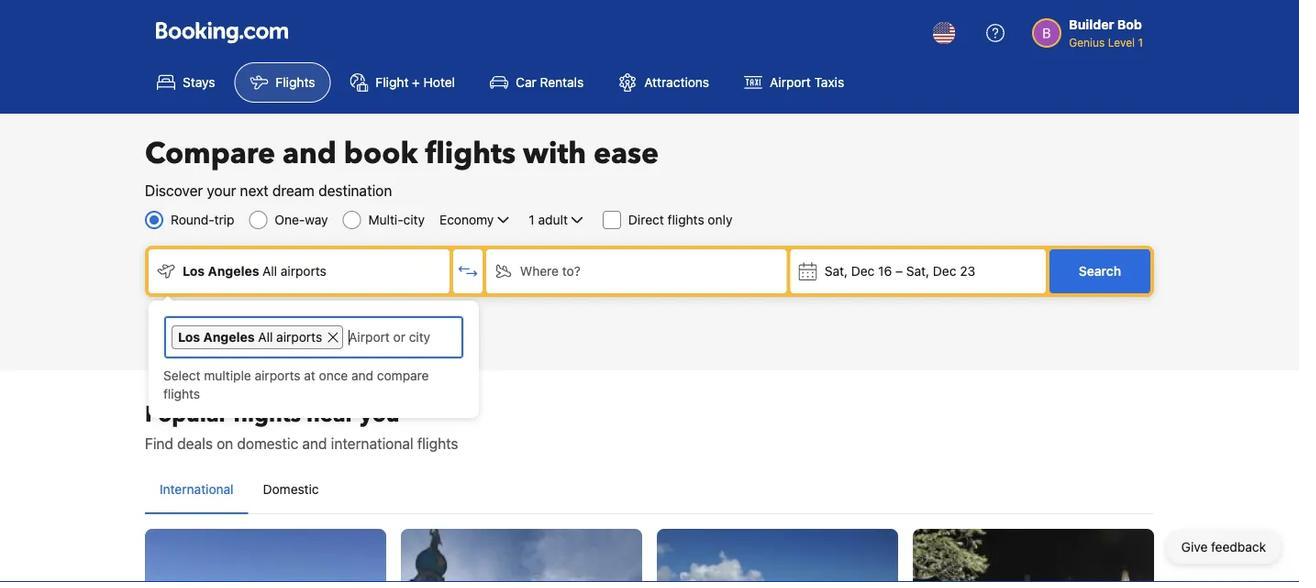 Task type: locate. For each thing, give the bounding box(es) containing it.
level
[[1108, 36, 1135, 49]]

0 vertical spatial 1
[[1138, 36, 1143, 49]]

one-
[[275, 212, 305, 228]]

and inside select multiple airports at once and compare flights
[[351, 368, 374, 384]]

popular
[[145, 400, 228, 430]]

direct flights only
[[628, 212, 733, 228]]

stays
[[183, 75, 215, 90]]

multi-
[[368, 212, 403, 228]]

1 vertical spatial all
[[258, 330, 273, 345]]

flights left only
[[668, 212, 704, 228]]

1 horizontal spatial 1
[[1138, 36, 1143, 49]]

dream
[[272, 182, 315, 200]]

flights up economy
[[425, 134, 516, 174]]

compare and book flights with ease discover your next dream destination
[[145, 134, 659, 200]]

multiple
[[204, 368, 251, 384]]

to?
[[562, 264, 581, 279]]

discover
[[145, 182, 203, 200]]

on
[[217, 435, 233, 453]]

–
[[896, 264, 903, 279]]

dec left '16'
[[851, 264, 875, 279]]

angeles
[[208, 264, 259, 279], [203, 330, 255, 345]]

0 vertical spatial airports
[[281, 264, 326, 279]]

los down 'round-'
[[183, 264, 205, 279]]

genius
[[1069, 36, 1105, 49]]

international button
[[145, 466, 248, 514]]

tab list
[[145, 466, 1154, 516]]

bob
[[1117, 17, 1142, 32]]

airport
[[770, 75, 811, 90]]

flights link
[[234, 62, 331, 103]]

airports inside select multiple airports at once and compare flights
[[255, 368, 301, 384]]

feedback
[[1211, 540, 1266, 555]]

adult
[[538, 212, 568, 228]]

all
[[262, 264, 277, 279], [258, 330, 273, 345]]

at
[[304, 368, 315, 384]]

select multiple airports at once and compare flights
[[163, 368, 429, 402]]

2 vertical spatial airports
[[255, 368, 301, 384]]

airports left at
[[255, 368, 301, 384]]

car
[[516, 75, 536, 90]]

builder bob genius level 1
[[1069, 17, 1143, 49]]

1 horizontal spatial dec
[[933, 264, 956, 279]]

all down one-
[[262, 264, 277, 279]]

way
[[305, 212, 328, 228]]

book
[[344, 134, 418, 174]]

1 vertical spatial 1
[[529, 212, 535, 228]]

los angeles all airports down trip
[[183, 264, 326, 279]]

0 vertical spatial los
[[183, 264, 205, 279]]

and
[[283, 134, 337, 174], [351, 368, 374, 384], [302, 435, 327, 453]]

next
[[240, 182, 269, 200]]

flights
[[425, 134, 516, 174], [668, 212, 704, 228], [163, 387, 200, 402], [233, 400, 301, 430], [417, 435, 458, 453]]

2 dec from the left
[[933, 264, 956, 279]]

and inside "compare and book flights with ease discover your next dream destination"
[[283, 134, 337, 174]]

angeles down trip
[[208, 264, 259, 279]]

angeles up multiple
[[203, 330, 255, 345]]

sat, dec 16 – sat, dec 23 button
[[791, 250, 1046, 294]]

tab list containing international
[[145, 466, 1154, 516]]

domestic button
[[248, 466, 334, 514]]

destination
[[318, 182, 392, 200]]

once
[[319, 368, 348, 384]]

1 adult button
[[527, 209, 588, 231]]

0 horizontal spatial sat,
[[825, 264, 848, 279]]

1 left adult
[[529, 212, 535, 228]]

0 horizontal spatial dec
[[851, 264, 875, 279]]

sat, left '16'
[[825, 264, 848, 279]]

2 vertical spatial and
[[302, 435, 327, 453]]

dec left 23
[[933, 264, 956, 279]]

flights inside select multiple airports at once and compare flights
[[163, 387, 200, 402]]

domestic
[[263, 482, 319, 497]]

1 horizontal spatial sat,
[[906, 264, 930, 279]]

and up dream
[[283, 134, 337, 174]]

near
[[306, 400, 354, 430]]

airports down one-way
[[281, 264, 326, 279]]

los angeles all airports up multiple
[[178, 330, 322, 345]]

16
[[878, 264, 892, 279]]

hotel
[[424, 75, 455, 90]]

los angeles all airports
[[183, 264, 326, 279], [178, 330, 322, 345]]

flights down select
[[163, 387, 200, 402]]

flight
[[376, 75, 409, 90]]

and right once
[[351, 368, 374, 384]]

economy
[[440, 212, 494, 228]]

booking.com logo image
[[156, 22, 288, 44], [156, 22, 288, 44]]

sat, dec 16 – sat, dec 23
[[825, 264, 975, 279]]

airports up at
[[276, 330, 322, 345]]

flights right international
[[417, 435, 458, 453]]

and down the near
[[302, 435, 327, 453]]

0 vertical spatial and
[[283, 134, 337, 174]]

1
[[1138, 36, 1143, 49], [529, 212, 535, 228]]

0 horizontal spatial 1
[[529, 212, 535, 228]]

sat, right '–'
[[906, 264, 930, 279]]

all up select multiple airports at once and compare flights on the bottom
[[258, 330, 273, 345]]

round-trip
[[171, 212, 234, 228]]

1 right level
[[1138, 36, 1143, 49]]

1 dec from the left
[[851, 264, 875, 279]]

your
[[207, 182, 236, 200]]

flights
[[276, 75, 315, 90]]

los up select
[[178, 330, 200, 345]]

attractions link
[[603, 62, 725, 103]]

los
[[183, 264, 205, 279], [178, 330, 200, 345]]

dec
[[851, 264, 875, 279], [933, 264, 956, 279]]

sat,
[[825, 264, 848, 279], [906, 264, 930, 279]]

1 vertical spatial and
[[351, 368, 374, 384]]

airports
[[281, 264, 326, 279], [276, 330, 322, 345], [255, 368, 301, 384]]

city
[[403, 212, 425, 228]]

select
[[163, 368, 201, 384]]

+
[[412, 75, 420, 90]]



Task type: vqa. For each thing, say whether or not it's contained in the screenshot.
the "medium"
no



Task type: describe. For each thing, give the bounding box(es) containing it.
1 vertical spatial los
[[178, 330, 200, 345]]

where to? button
[[486, 250, 787, 294]]

1 inside builder bob genius level 1
[[1138, 36, 1143, 49]]

deals
[[177, 435, 213, 453]]

give feedback button
[[1167, 531, 1281, 564]]

only
[[708, 212, 733, 228]]

Airport or city text field
[[347, 326, 456, 350]]

find
[[145, 435, 173, 453]]

direct
[[628, 212, 664, 228]]

search
[[1079, 264, 1121, 279]]

0 vertical spatial all
[[262, 264, 277, 279]]

car rentals link
[[474, 62, 599, 103]]

flights inside "compare and book flights with ease discover your next dream destination"
[[425, 134, 516, 174]]

search button
[[1050, 250, 1151, 294]]

builder
[[1069, 17, 1114, 32]]

popular flights near you find deals on domestic and international flights
[[145, 400, 458, 453]]

1 adult
[[529, 212, 568, 228]]

round-
[[171, 212, 214, 228]]

compare
[[145, 134, 275, 174]]

rentals
[[540, 75, 584, 90]]

airport taxis
[[770, 75, 844, 90]]

international
[[331, 435, 413, 453]]

taxis
[[814, 75, 844, 90]]

flight + hotel link
[[334, 62, 471, 103]]

attractions
[[644, 75, 709, 90]]

stays link
[[141, 62, 231, 103]]

1 inside popup button
[[529, 212, 535, 228]]

1 sat, from the left
[[825, 264, 848, 279]]

where
[[520, 264, 559, 279]]

domestic
[[237, 435, 298, 453]]

one-way
[[275, 212, 328, 228]]

flights up domestic
[[233, 400, 301, 430]]

0 vertical spatial los angeles all airports
[[183, 264, 326, 279]]

1 vertical spatial airports
[[276, 330, 322, 345]]

where to?
[[520, 264, 581, 279]]

international
[[160, 482, 234, 497]]

compare
[[377, 368, 429, 384]]

trip
[[214, 212, 234, 228]]

car rentals
[[516, 75, 584, 90]]

23
[[960, 264, 975, 279]]

give
[[1181, 540, 1208, 555]]

airport taxis link
[[729, 62, 860, 103]]

flight + hotel
[[376, 75, 455, 90]]

0 vertical spatial angeles
[[208, 264, 259, 279]]

1 vertical spatial angeles
[[203, 330, 255, 345]]

2 sat, from the left
[[906, 264, 930, 279]]

1 vertical spatial los angeles all airports
[[178, 330, 322, 345]]

multi-city
[[368, 212, 425, 228]]

and inside popular flights near you find deals on domestic and international flights
[[302, 435, 327, 453]]

ease
[[594, 134, 659, 174]]

you
[[360, 400, 400, 430]]

with
[[523, 134, 586, 174]]

give feedback
[[1181, 540, 1266, 555]]



